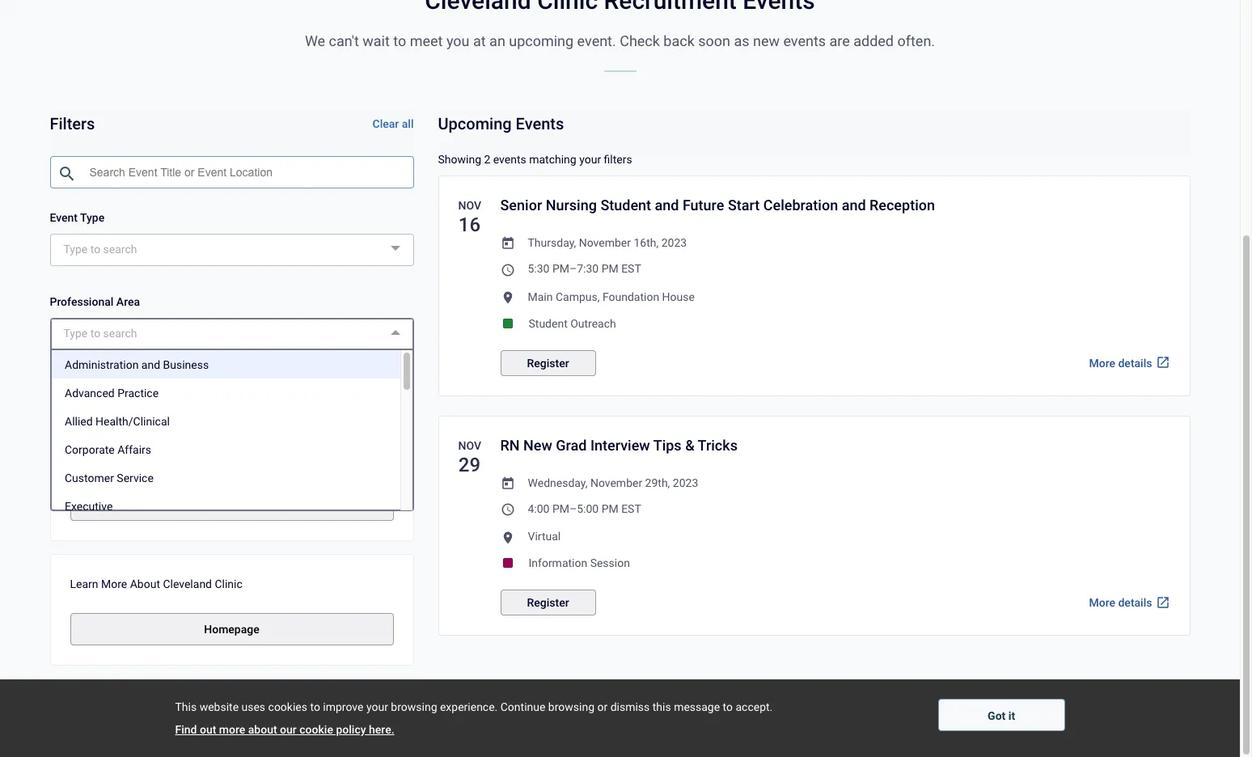 Task type: vqa. For each thing, say whether or not it's contained in the screenshot.
the topmost the "Time" image
no



Task type: describe. For each thing, give the bounding box(es) containing it.
5:00
[[577, 502, 599, 515]]

to down professional area
[[90, 327, 100, 340]]

open in new tab image for 29
[[1156, 595, 1170, 610]]

business
[[163, 358, 208, 371]]

as
[[734, 32, 749, 49]]

29th,
[[645, 476, 670, 489]]

start
[[728, 197, 760, 214]]

– for 29
[[569, 502, 577, 515]]

grad
[[556, 437, 587, 454]]

all
[[402, 117, 414, 130]]

nursing
[[546, 197, 597, 214]]

rn new grad interview tips & tricks
[[500, 437, 738, 454]]

house
[[662, 290, 695, 303]]

1 vertical spatial more
[[101, 578, 127, 591]]

an
[[489, 32, 505, 49]]

we
[[305, 32, 325, 49]]

new
[[753, 32, 780, 49]]

7:30
[[577, 262, 599, 275]]

event
[[50, 211, 78, 224]]

pm right 4:00
[[552, 502, 569, 515]]

soon
[[698, 32, 730, 49]]

outreach
[[570, 317, 616, 330]]

student outreach
[[529, 317, 616, 330]]

affairs
[[117, 443, 151, 456]]

upcoming
[[438, 114, 512, 133]]

here.
[[369, 723, 394, 736]]

careers
[[212, 498, 251, 511]]

type to search for area
[[64, 327, 137, 340]]

– for 16
[[569, 262, 577, 275]]

learn more about cleveland clinic
[[70, 578, 243, 591]]

wednesday,
[[528, 476, 588, 489]]

executive
[[64, 500, 112, 513]]

cookies
[[268, 701, 307, 713]]

customer service
[[64, 471, 153, 484]]

reception
[[870, 197, 935, 214]]

register link for 29
[[500, 590, 596, 616]]

open in new tab image for 16
[[1156, 355, 1170, 370]]

senior
[[500, 197, 542, 214]]

more details link for 16
[[1089, 352, 1170, 373]]

out
[[200, 723, 216, 736]]

more details for 16
[[1089, 356, 1152, 369]]

information
[[529, 557, 587, 570]]

foundation
[[603, 290, 659, 303]]

upcoming events
[[438, 114, 564, 133]]

service
[[116, 471, 153, 484]]

celebration
[[763, 197, 838, 214]]

search for type
[[103, 243, 137, 256]]

find
[[175, 723, 197, 736]]

accept.
[[736, 701, 773, 713]]

showing
[[438, 153, 481, 166]]

0 vertical spatial type
[[80, 211, 105, 224]]

are
[[830, 32, 850, 49]]

corporate
[[64, 443, 114, 456]]

wednesday, november 29th, 2023
[[528, 476, 698, 489]]

policy
[[336, 723, 366, 736]]

meet
[[410, 32, 443, 49]]

about
[[248, 723, 277, 736]]

virtual
[[528, 530, 561, 543]]

november for 29
[[590, 476, 642, 489]]

location image
[[500, 530, 515, 545]]

clear all
[[373, 117, 414, 130]]

customer
[[64, 471, 114, 484]]

showing 2 events matching your filters
[[438, 153, 632, 166]]

it
[[1009, 709, 1015, 722]]

about
[[130, 578, 160, 591]]

5:30 pm – 7:30 pm est
[[528, 262, 641, 275]]

cookie
[[300, 723, 333, 736]]

positions
[[160, 453, 207, 466]]

1 horizontal spatial your
[[579, 153, 601, 166]]

type to search for type
[[64, 243, 137, 256]]

tricks
[[698, 437, 738, 454]]

future
[[683, 197, 724, 214]]

more
[[219, 723, 245, 736]]

advanced practice
[[64, 386, 158, 399]]

matching
[[529, 153, 577, 166]]

administration and business
[[64, 358, 208, 371]]

2 browsing from the left
[[548, 701, 595, 713]]

got
[[988, 709, 1006, 722]]

row group containing administration and business
[[51, 350, 400, 757]]

got it button
[[938, 699, 1065, 731]]

this website uses cookies to improve your browsing experience. continue browsing or dismiss this message to accept.
[[175, 701, 773, 713]]

check
[[620, 32, 660, 49]]

0 horizontal spatial events
[[493, 153, 526, 166]]

search for area
[[103, 327, 137, 340]]

find out more about our cookie policy here.
[[175, 723, 394, 736]]

wait
[[363, 32, 390, 49]]

4:00
[[528, 502, 550, 515]]

more details link for 29
[[1089, 592, 1170, 613]]

Search Event Title or Event Location text field
[[83, 157, 413, 188]]

register link for 16
[[500, 350, 596, 376]]

health/clinical
[[95, 415, 169, 428]]

we can't wait to meet you at an upcoming event. check back soon as new events are added often.
[[305, 32, 935, 49]]

this
[[175, 701, 197, 713]]

1 horizontal spatial and
[[655, 197, 679, 214]]

thursday,
[[528, 236, 576, 249]]

to left accept.
[[723, 701, 733, 713]]

1 vertical spatial student
[[529, 317, 568, 330]]



Task type: locate. For each thing, give the bounding box(es) containing it.
1 type to search from the top
[[64, 243, 137, 256]]

register for 16
[[527, 356, 569, 369]]

rights
[[124, 729, 151, 740]]

1 vertical spatial details
[[1118, 596, 1152, 609]]

1 vertical spatial more details
[[1089, 596, 1152, 609]]

0 horizontal spatial browsing
[[391, 701, 437, 713]]

2
[[484, 153, 490, 166]]

0 vertical spatial more
[[1089, 356, 1116, 369]]

type down 'professional'
[[64, 327, 88, 340]]

0 vertical spatial nov
[[458, 199, 481, 212]]

all rights reserved.
[[111, 729, 196, 740]]

tips
[[653, 437, 682, 454]]

search image
[[57, 165, 76, 184]]

2023 right 29th,
[[673, 476, 698, 489]]

main campus, foundation house
[[528, 290, 695, 303]]

search down the area
[[103, 327, 137, 340]]

date image for 16
[[500, 237, 515, 251]]

november for 16
[[579, 236, 631, 249]]

0 vertical spatial details
[[1118, 356, 1152, 369]]

nov 16
[[458, 199, 481, 236]]

main
[[528, 290, 553, 303]]

type for professional area
[[64, 327, 88, 340]]

homepage
[[204, 623, 259, 636]]

1 vertical spatial register link
[[500, 590, 596, 616]]

clear
[[373, 117, 399, 130]]

register link
[[500, 350, 596, 376], [500, 590, 596, 616]]

details for 29
[[1118, 596, 1152, 609]]

date image up time icon
[[500, 237, 515, 251]]

professional
[[50, 295, 114, 308]]

clear all link
[[373, 114, 414, 134]]

row group
[[51, 350, 400, 757]]

your up here.
[[366, 701, 388, 713]]

filters
[[604, 153, 632, 166]]

2023 for 16
[[661, 236, 687, 249]]

1 horizontal spatial events
[[783, 32, 826, 49]]

and left the reception at the top
[[842, 197, 866, 214]]

nov up 16
[[458, 199, 481, 212]]

0 vertical spatial open in new tab image
[[1156, 355, 1170, 370]]

0 vertical spatial register
[[527, 356, 569, 369]]

got it
[[988, 709, 1015, 722]]

2 est from the top
[[621, 502, 641, 515]]

open
[[131, 453, 157, 466]]

est
[[621, 262, 641, 275], [621, 502, 641, 515]]

1 horizontal spatial browsing
[[548, 701, 595, 713]]

pm right 7:30
[[602, 262, 619, 275]]

back
[[664, 32, 695, 49]]

added
[[854, 32, 894, 49]]

– down wednesday,
[[569, 502, 577, 515]]

search
[[103, 243, 137, 256], [103, 327, 137, 340]]

1 est from the top
[[621, 262, 641, 275]]

1 vertical spatial –
[[569, 502, 577, 515]]

0 vertical spatial your
[[579, 153, 601, 166]]

and up practice
[[141, 358, 160, 371]]

1 vertical spatial search
[[103, 327, 137, 340]]

and
[[655, 197, 679, 214], [842, 197, 866, 214], [141, 358, 160, 371]]

nov 29
[[458, 439, 481, 476]]

1 register link from the top
[[500, 350, 596, 376]]

1 vertical spatial your
[[366, 701, 388, 713]]

1 vertical spatial type
[[64, 243, 88, 256]]

events left are
[[783, 32, 826, 49]]

student up thursday, november 16th, 2023
[[601, 197, 651, 214]]

nov for 16
[[458, 199, 481, 212]]

est for 29
[[621, 502, 641, 515]]

register down 'student outreach'
[[527, 356, 569, 369]]

–
[[569, 262, 577, 275], [569, 502, 577, 515]]

1 vertical spatial type to search
[[64, 327, 137, 340]]

session
[[590, 557, 630, 570]]

area
[[116, 295, 140, 308]]

1 – from the top
[[569, 262, 577, 275]]

corporate affairs
[[64, 443, 151, 456]]

to right wait
[[393, 32, 406, 49]]

0 vertical spatial type to search
[[64, 243, 137, 256]]

register link down 'student outreach'
[[500, 350, 596, 376]]

1 vertical spatial events
[[493, 153, 526, 166]]

1 register from the top
[[527, 356, 569, 369]]

est for 16
[[621, 262, 641, 275]]

open in new tab image
[[1156, 355, 1170, 370], [1156, 595, 1170, 610]]

upcoming
[[509, 32, 574, 49]]

to down event type
[[90, 243, 100, 256]]

more details link
[[1089, 352, 1170, 373], [1089, 592, 1170, 613]]

2 register link from the top
[[500, 590, 596, 616]]

2 type to search from the top
[[64, 327, 137, 340]]

campus,
[[556, 290, 600, 303]]

and inside row group
[[141, 358, 160, 371]]

0 vertical spatial register link
[[500, 350, 596, 376]]

improve
[[323, 701, 364, 713]]

you
[[446, 32, 470, 49]]

date image for 29
[[500, 476, 515, 491]]

thursday, november 16th, 2023
[[528, 236, 687, 249]]

1 date image from the top
[[500, 237, 515, 251]]

2 vertical spatial type
[[64, 327, 88, 340]]

2 more details link from the top
[[1089, 592, 1170, 613]]

1 vertical spatial register
[[527, 596, 569, 609]]

0 vertical spatial –
[[569, 262, 577, 275]]

0 vertical spatial student
[[601, 197, 651, 214]]

time image
[[500, 263, 515, 277]]

1 nov from the top
[[458, 199, 481, 212]]

1 horizontal spatial student
[[601, 197, 651, 214]]

student down main
[[529, 317, 568, 330]]

experience.
[[440, 701, 498, 713]]

website
[[200, 701, 239, 713]]

1 details from the top
[[1118, 356, 1152, 369]]

0 vertical spatial more details
[[1089, 356, 1152, 369]]

2 date image from the top
[[500, 476, 515, 491]]

uses
[[241, 701, 265, 713]]

2 more details from the top
[[1089, 596, 1152, 609]]

location image
[[500, 290, 515, 305]]

nov up the "29" at the bottom left of the page
[[458, 439, 481, 452]]

your left filters
[[579, 153, 601, 166]]

2 details from the top
[[1118, 596, 1152, 609]]

2 vertical spatial more
[[1089, 596, 1116, 609]]

date image up time image at the left bottom of page
[[500, 476, 515, 491]]

2 horizontal spatial and
[[842, 197, 866, 214]]

est up foundation
[[621, 262, 641, 275]]

more details for 29
[[1089, 596, 1152, 609]]

0 horizontal spatial and
[[141, 358, 160, 371]]

to up cookie
[[310, 701, 320, 713]]

2 – from the top
[[569, 502, 577, 515]]

1 search from the top
[[103, 243, 137, 256]]

1 vertical spatial 2023
[[673, 476, 698, 489]]

register down information
[[527, 596, 569, 609]]

2 open in new tab image from the top
[[1156, 595, 1170, 610]]

browsing left or
[[548, 701, 595, 713]]

events
[[783, 32, 826, 49], [493, 153, 526, 166]]

pm right "5:30"
[[552, 262, 569, 275]]

1 vertical spatial november
[[590, 476, 642, 489]]

practice
[[117, 386, 158, 399]]

advanced
[[64, 386, 114, 399]]

our
[[280, 723, 297, 736]]

search up the area
[[103, 243, 137, 256]]

type for event type
[[64, 243, 88, 256]]

0 horizontal spatial student
[[529, 317, 568, 330]]

pm right 5:00
[[602, 502, 619, 515]]

1 vertical spatial more details link
[[1089, 592, 1170, 613]]

and left future
[[655, 197, 679, 214]]

1 browsing from the left
[[391, 701, 437, 713]]

est down wednesday, november 29th, 2023
[[621, 502, 641, 515]]

student
[[601, 197, 651, 214], [529, 317, 568, 330]]

5:30
[[528, 262, 550, 275]]

careers link
[[70, 489, 394, 521]]

0 vertical spatial est
[[621, 262, 641, 275]]

professional area
[[50, 295, 140, 308]]

2 register from the top
[[527, 596, 569, 609]]

0 vertical spatial events
[[783, 32, 826, 49]]

&
[[685, 437, 695, 454]]

interview
[[591, 437, 650, 454]]

rn
[[500, 437, 520, 454]]

0 vertical spatial november
[[579, 236, 631, 249]]

2 nov from the top
[[458, 439, 481, 452]]

1 vertical spatial est
[[621, 502, 641, 515]]

2 search from the top
[[103, 327, 137, 340]]

learn
[[70, 578, 98, 591]]

explore our open positions careers
[[70, 453, 251, 511]]

2023 for 29
[[673, 476, 698, 489]]

our
[[110, 453, 128, 466]]

2023
[[661, 236, 687, 249], [673, 476, 698, 489]]

1 vertical spatial nov
[[458, 439, 481, 452]]

events right 2 at the left
[[493, 153, 526, 166]]

often.
[[897, 32, 935, 49]]

None field
[[64, 320, 182, 350]]

type to search down event type
[[64, 243, 137, 256]]

senior nursing student and future start celebration and reception
[[500, 197, 935, 214]]

november up 7:30
[[579, 236, 631, 249]]

0 horizontal spatial your
[[366, 701, 388, 713]]

time image
[[500, 503, 515, 517]]

– up campus,
[[569, 262, 577, 275]]

browsing up here.
[[391, 701, 437, 713]]

more
[[1089, 356, 1116, 369], [101, 578, 127, 591], [1089, 596, 1116, 609]]

1 more details from the top
[[1089, 356, 1152, 369]]

register link down information
[[500, 590, 596, 616]]

0 vertical spatial date image
[[500, 237, 515, 251]]

type down event type
[[64, 243, 88, 256]]

0 vertical spatial 2023
[[661, 236, 687, 249]]

register for 29
[[527, 596, 569, 609]]

type to search up 'administration'
[[64, 327, 137, 340]]

1 more details link from the top
[[1089, 352, 1170, 373]]

november down rn new grad interview tips & tricks
[[590, 476, 642, 489]]

1 vertical spatial open in new tab image
[[1156, 595, 1170, 610]]

type right event
[[80, 211, 105, 224]]

pm
[[552, 262, 569, 275], [602, 262, 619, 275], [552, 502, 569, 515], [602, 502, 619, 515]]

message
[[674, 701, 720, 713]]

details for 16
[[1118, 356, 1152, 369]]

nov for 29
[[458, 439, 481, 452]]

0 vertical spatial more details link
[[1089, 352, 1170, 373]]

filters
[[50, 114, 95, 133]]

0 vertical spatial search
[[103, 243, 137, 256]]

or
[[597, 701, 608, 713]]

register
[[527, 356, 569, 369], [527, 596, 569, 609]]

explore
[[70, 453, 107, 466]]

nov
[[458, 199, 481, 212], [458, 439, 481, 452]]

1 open in new tab image from the top
[[1156, 355, 1170, 370]]

dismiss
[[610, 701, 650, 713]]

clinic
[[215, 578, 243, 591]]

date image
[[500, 237, 515, 251], [500, 476, 515, 491]]

2023 right 16th,
[[661, 236, 687, 249]]

1 vertical spatial date image
[[500, 476, 515, 491]]

can't
[[329, 32, 359, 49]]

event type
[[50, 211, 105, 224]]

more for 16
[[1089, 356, 1116, 369]]

16th,
[[634, 236, 659, 249]]

details
[[1118, 356, 1152, 369], [1118, 596, 1152, 609]]

more for 29
[[1089, 596, 1116, 609]]



